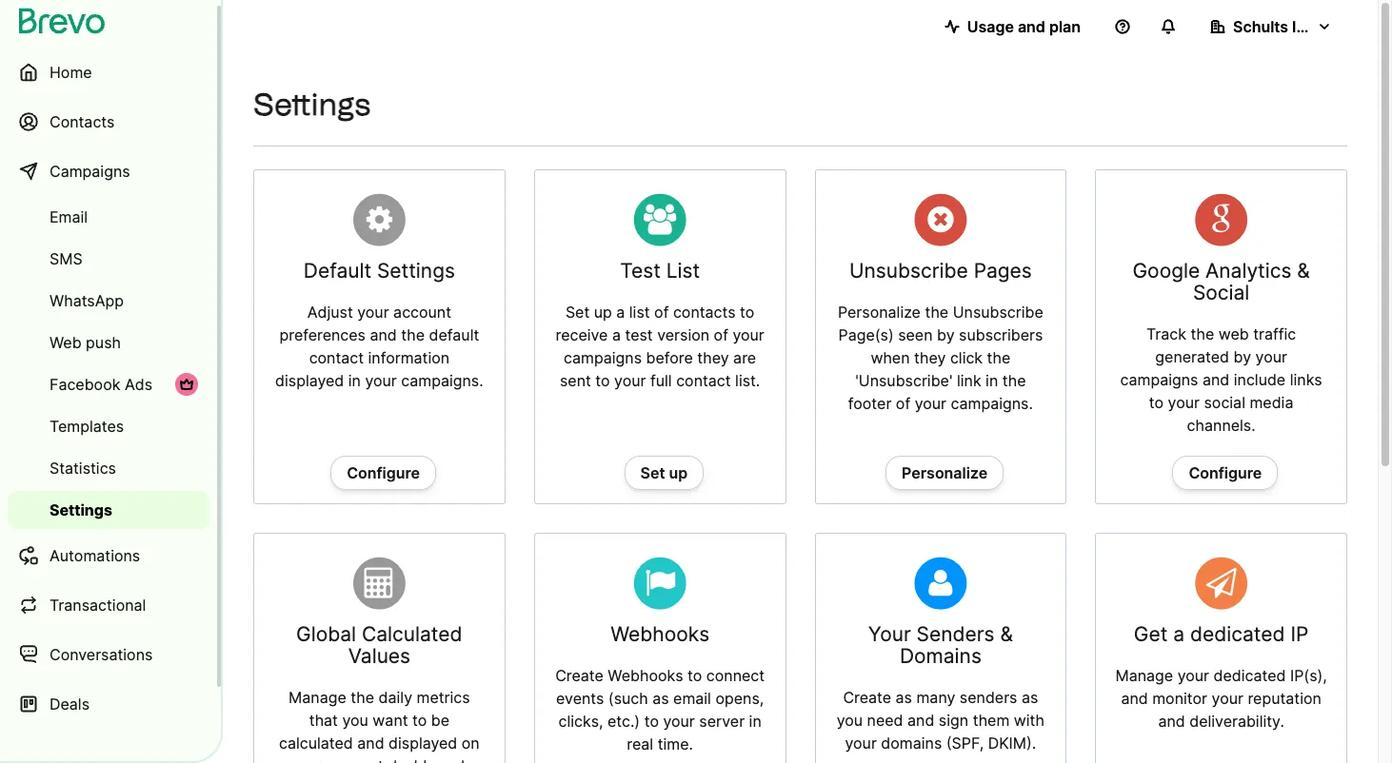 Task type: locate. For each thing, give the bounding box(es) containing it.
of inside the 'personalize the unsubscribe page(s) seen by subscribers when they click the 'unsubscribe' link in the footer of your campaigns.'
[[896, 394, 911, 413]]

the inside 'track the web traffic generated by your campaigns and include links to your social media channels.'
[[1191, 325, 1215, 344]]

contacts link
[[8, 99, 210, 145]]

1 vertical spatial up
[[669, 464, 688, 483]]

0 vertical spatial up
[[594, 303, 612, 322]]

a left test
[[612, 326, 621, 345]]

1 horizontal spatial campaigns.
[[951, 394, 1033, 413]]

0 horizontal spatial campaigns
[[564, 349, 642, 368]]

plan
[[1050, 17, 1081, 36]]

contact down preferences on the left top of page
[[309, 349, 364, 368]]

the up generated
[[1191, 325, 1215, 344]]

unsubscribe up subscribers
[[953, 303, 1044, 322]]

0 vertical spatial personalize
[[838, 303, 921, 322]]

preferences
[[280, 326, 366, 345]]

0 horizontal spatial contact
[[309, 349, 364, 368]]

manage inside manage your dedicated ip(s), and monitor your reputation and deliverability.
[[1116, 667, 1174, 686]]

1 vertical spatial unsubscribe
[[953, 303, 1044, 322]]

0 horizontal spatial up
[[594, 303, 612, 322]]

of right list
[[654, 303, 669, 322]]

in inside the 'personalize the unsubscribe page(s) seen by subscribers when they click the 'unsubscribe' link in the footer of your campaigns.'
[[986, 372, 998, 391]]

as up need
[[896, 689, 912, 708]]

0 vertical spatial create
[[555, 667, 604, 686]]

create up need
[[843, 689, 892, 708]]

analytics
[[1206, 259, 1292, 283]]

1 vertical spatial dedicated
[[1214, 667, 1286, 686]]

they left are
[[697, 349, 729, 368]]

left___rvooi image
[[179, 377, 194, 392]]

1 vertical spatial set
[[641, 464, 665, 483]]

email link
[[8, 198, 210, 236]]

your down calculated
[[290, 758, 321, 764]]

deliverability.
[[1190, 713, 1285, 732]]

monitor
[[1153, 690, 1208, 709]]

you right that
[[342, 712, 368, 731]]

0 horizontal spatial configure link
[[331, 456, 436, 491]]

manage down get
[[1116, 667, 1174, 686]]

manage for get a dedicated ip
[[1116, 667, 1174, 686]]

1 horizontal spatial campaigns
[[1121, 371, 1199, 390]]

2 horizontal spatial in
[[986, 372, 998, 391]]

2 they from the left
[[914, 349, 946, 368]]

up inside set up a list of contacts to receive a test version of your campaigns before they are sent to your full contact list.
[[594, 303, 612, 322]]

2 vertical spatial of
[[896, 394, 911, 413]]

up down full
[[669, 464, 688, 483]]

displayed down preferences on the left top of page
[[275, 372, 344, 391]]

dedicated inside manage your dedicated ip(s), and monitor your reputation and deliverability.
[[1214, 667, 1286, 686]]

by inside the 'personalize the unsubscribe page(s) seen by subscribers when they click the 'unsubscribe' link in the footer of your campaigns.'
[[937, 326, 955, 345]]

0 vertical spatial account
[[393, 303, 451, 322]]

and
[[1018, 17, 1046, 36], [370, 326, 397, 345], [1203, 371, 1230, 390], [1121, 690, 1148, 709], [908, 712, 935, 731], [1159, 713, 1186, 732], [357, 735, 384, 754]]

1 you from the left
[[342, 712, 368, 731]]

0 vertical spatial settings
[[253, 87, 371, 123]]

information
[[368, 349, 450, 368]]

1 configure link from the left
[[331, 456, 436, 491]]

seen
[[898, 326, 933, 345]]

your left full
[[614, 372, 646, 391]]

& inside your senders & domains
[[1001, 623, 1013, 647]]

ip
[[1291, 623, 1309, 647]]

and up social on the right bottom
[[1203, 371, 1230, 390]]

0 horizontal spatial set
[[566, 303, 590, 322]]

1 horizontal spatial set
[[641, 464, 665, 483]]

your down default settings
[[357, 303, 389, 322]]

you left need
[[837, 712, 863, 731]]

time.
[[658, 736, 693, 755]]

facebook ads
[[50, 375, 152, 394]]

get a dedicated ip
[[1134, 623, 1309, 647]]

0 horizontal spatial in
[[348, 372, 361, 391]]

and down monitor
[[1159, 713, 1186, 732]]

1 vertical spatial settings
[[377, 259, 455, 283]]

by
[[937, 326, 955, 345], [1234, 348, 1252, 367]]

schults inc
[[1233, 17, 1315, 36]]

in
[[348, 372, 361, 391], [986, 372, 998, 391], [749, 713, 762, 732]]

0 vertical spatial set
[[566, 303, 590, 322]]

0 horizontal spatial you
[[342, 712, 368, 731]]

1 vertical spatial create
[[843, 689, 892, 708]]

the right link
[[1003, 372, 1026, 391]]

0 horizontal spatial displayed
[[275, 372, 344, 391]]

as up with
[[1022, 689, 1039, 708]]

1 horizontal spatial by
[[1234, 348, 1252, 367]]

set up receive
[[566, 303, 590, 322]]

0 vertical spatial &
[[1298, 259, 1310, 283]]

campaigns down receive
[[564, 349, 642, 368]]

displayed up "dashboard."
[[389, 735, 457, 754]]

0 horizontal spatial configure
[[347, 464, 420, 483]]

(spf,
[[947, 735, 984, 754]]

by down web
[[1234, 348, 1252, 367]]

manage
[[1116, 667, 1174, 686], [289, 689, 347, 708]]

contact inside set up a list of contacts to receive a test version of your campaigns before they are sent to your full contact list.
[[676, 372, 731, 391]]

them
[[973, 712, 1010, 731]]

your inside the create webhooks to connect events (such as email opens, clicks, etc.) to your server in real time.
[[663, 713, 695, 732]]

0 vertical spatial dedicated
[[1191, 623, 1285, 647]]

1 horizontal spatial contact
[[676, 372, 731, 391]]

up up receive
[[594, 303, 612, 322]]

1 horizontal spatial configure link
[[1173, 456, 1278, 491]]

manage for global calculated values
[[289, 689, 347, 708]]

in inside adjust your account preferences and the default contact information displayed in your campaigns.
[[348, 372, 361, 391]]

set inside set up a list of contacts to receive a test version of your campaigns before they are sent to your full contact list.
[[566, 303, 590, 322]]

manage inside manage the daily metrics that you want to be calculated and displayed on your account dashboard.
[[289, 689, 347, 708]]

in down preferences on the left top of page
[[348, 372, 361, 391]]

campaigns down generated
[[1121, 371, 1199, 390]]

usage
[[967, 17, 1014, 36]]

to left be
[[412, 712, 427, 731]]

1 vertical spatial campaigns
[[1121, 371, 1199, 390]]

the up seen
[[925, 303, 949, 322]]

google
[[1133, 259, 1200, 283]]

2 horizontal spatial of
[[896, 394, 911, 413]]

personalize inside the 'personalize the unsubscribe page(s) seen by subscribers when they click the 'unsubscribe' link in the footer of your campaigns.'
[[838, 303, 921, 322]]

contacts
[[50, 112, 115, 131]]

set for set up a list of contacts to receive a test version of your campaigns before they are sent to your full contact list.
[[566, 303, 590, 322]]

1 vertical spatial &
[[1001, 623, 1013, 647]]

campaigns. inside adjust your account preferences and the default contact information displayed in your campaigns.
[[401, 372, 484, 391]]

account down calculated
[[326, 758, 384, 764]]

dedicated for your
[[1214, 667, 1286, 686]]

1 horizontal spatial as
[[896, 689, 912, 708]]

ads
[[125, 375, 152, 394]]

1 vertical spatial by
[[1234, 348, 1252, 367]]

global
[[296, 623, 356, 647]]

you inside manage the daily metrics that you want to be calculated and displayed on your account dashboard.
[[342, 712, 368, 731]]

a left list
[[617, 303, 625, 322]]

to down generated
[[1149, 394, 1164, 413]]

create inside create as many senders as you need and sign them with your domains (spf, dkim).
[[843, 689, 892, 708]]

and up information
[[370, 326, 397, 345]]

1 vertical spatial of
[[714, 326, 729, 345]]

manage up that
[[289, 689, 347, 708]]

1 horizontal spatial in
[[749, 713, 762, 732]]

by inside 'track the web traffic generated by your campaigns and include links to your social media channels.'
[[1234, 348, 1252, 367]]

0 horizontal spatial they
[[697, 349, 729, 368]]

usage and plan
[[967, 17, 1081, 36]]

1 they from the left
[[697, 349, 729, 368]]

set up link
[[624, 456, 704, 491]]

they down seen
[[914, 349, 946, 368]]

& for google analytics & social
[[1298, 259, 1310, 283]]

create inside the create webhooks to connect events (such as email opens, clicks, etc.) to your server in real time.
[[555, 667, 604, 686]]

sms link
[[8, 240, 210, 278]]

contact down before
[[676, 372, 731, 391]]

0 horizontal spatial settings
[[50, 501, 112, 520]]

1 vertical spatial personalize
[[902, 464, 988, 483]]

and down want
[[357, 735, 384, 754]]

2 configure from the left
[[1189, 464, 1262, 483]]

0 vertical spatial displayed
[[275, 372, 344, 391]]

to right "contacts"
[[740, 303, 755, 322]]

campaigns.
[[401, 372, 484, 391], [951, 394, 1033, 413]]

1 horizontal spatial up
[[669, 464, 688, 483]]

and up domains
[[908, 712, 935, 731]]

dedicated left ip
[[1191, 623, 1285, 647]]

real
[[627, 736, 654, 755]]

1 horizontal spatial they
[[914, 349, 946, 368]]

0 horizontal spatial account
[[326, 758, 384, 764]]

and left monitor
[[1121, 690, 1148, 709]]

1 vertical spatial campaigns.
[[951, 394, 1033, 413]]

& for your senders & domains
[[1001, 623, 1013, 647]]

0 horizontal spatial of
[[654, 303, 669, 322]]

1 horizontal spatial settings
[[253, 87, 371, 123]]

1 vertical spatial displayed
[[389, 735, 457, 754]]

personalize for personalize the unsubscribe page(s) seen by subscribers when they click the 'unsubscribe' link in the footer of your campaigns.
[[838, 303, 921, 322]]

configure for settings
[[347, 464, 420, 483]]

campaigns inside 'track the web traffic generated by your campaigns and include links to your social media channels.'
[[1121, 371, 1199, 390]]

traffic
[[1254, 325, 1297, 344]]

& right analytics
[[1298, 259, 1310, 283]]

dashboard.
[[388, 758, 469, 764]]

0 vertical spatial unsubscribe
[[850, 259, 968, 283]]

0 vertical spatial campaigns.
[[401, 372, 484, 391]]

in right link
[[986, 372, 998, 391]]

senders
[[960, 689, 1018, 708]]

values
[[348, 645, 411, 669]]

and inside create as many senders as you need and sign them with your domains (spf, dkim).
[[908, 712, 935, 731]]

you
[[342, 712, 368, 731], [837, 712, 863, 731]]

email
[[673, 690, 711, 709]]

want
[[373, 712, 408, 731]]

your down 'unsubscribe'
[[915, 394, 947, 413]]

set for set up
[[641, 464, 665, 483]]

1 vertical spatial manage
[[289, 689, 347, 708]]

senders
[[917, 623, 995, 647]]

a right get
[[1174, 623, 1185, 647]]

0 vertical spatial manage
[[1116, 667, 1174, 686]]

by right seen
[[937, 326, 955, 345]]

1 horizontal spatial configure
[[1189, 464, 1262, 483]]

many
[[917, 689, 956, 708]]

campaigns. down link
[[951, 394, 1033, 413]]

0 vertical spatial campaigns
[[564, 349, 642, 368]]

clicks,
[[559, 713, 603, 732]]

in inside the create webhooks to connect events (such as email opens, clicks, etc.) to your server in real time.
[[749, 713, 762, 732]]

displayed
[[275, 372, 344, 391], [389, 735, 457, 754]]

the down subscribers
[[987, 349, 1011, 368]]

0 horizontal spatial &
[[1001, 623, 1013, 647]]

before
[[646, 349, 693, 368]]

unsubscribe up seen
[[850, 259, 968, 283]]

channels.
[[1187, 416, 1256, 435]]

1 horizontal spatial account
[[393, 303, 451, 322]]

personalize the unsubscribe page(s) seen by subscribers when they click the 'unsubscribe' link in the footer of your campaigns.
[[838, 303, 1044, 413]]

0 vertical spatial by
[[937, 326, 955, 345]]

1 horizontal spatial create
[[843, 689, 892, 708]]

create up events
[[555, 667, 604, 686]]

the left 'daily'
[[351, 689, 374, 708]]

you inside create as many senders as you need and sign them with your domains (spf, dkim).
[[837, 712, 863, 731]]

campaigns inside set up a list of contacts to receive a test version of your campaigns before they are sent to your full contact list.
[[564, 349, 642, 368]]

be
[[431, 712, 450, 731]]

1 horizontal spatial you
[[837, 712, 863, 731]]

track the web traffic generated by your campaigns and include links to your social media channels.
[[1121, 325, 1323, 435]]

& inside google analytics & social
[[1298, 259, 1310, 283]]

up
[[594, 303, 612, 322], [669, 464, 688, 483]]

0 horizontal spatial campaigns.
[[401, 372, 484, 391]]

of down "contacts"
[[714, 326, 729, 345]]

2 configure link from the left
[[1173, 456, 1278, 491]]

1 horizontal spatial displayed
[[389, 735, 457, 754]]

configure
[[347, 464, 420, 483], [1189, 464, 1262, 483]]

1 vertical spatial webhooks
[[608, 667, 683, 686]]

unsubscribe
[[850, 259, 968, 283], [953, 303, 1044, 322]]

social
[[1193, 281, 1250, 305]]

0 horizontal spatial manage
[[289, 689, 347, 708]]

home link
[[8, 50, 210, 95]]

of down 'unsubscribe'
[[896, 394, 911, 413]]

0 horizontal spatial as
[[653, 690, 669, 709]]

facebook ads link
[[8, 366, 210, 404]]

track
[[1147, 325, 1187, 344]]

personalize
[[838, 303, 921, 322], [902, 464, 988, 483]]

in down opens,
[[749, 713, 762, 732]]

1 horizontal spatial &
[[1298, 259, 1310, 283]]

your up time.
[[663, 713, 695, 732]]

to inside manage the daily metrics that you want to be calculated and displayed on your account dashboard.
[[412, 712, 427, 731]]

0 vertical spatial contact
[[309, 349, 364, 368]]

default
[[429, 326, 479, 345]]

your down need
[[845, 735, 877, 754]]

campaigns. down information
[[401, 372, 484, 391]]

set down full
[[641, 464, 665, 483]]

your
[[868, 623, 911, 647]]

1 vertical spatial contact
[[676, 372, 731, 391]]

1 configure from the left
[[347, 464, 420, 483]]

set up
[[641, 464, 688, 483]]

the inside adjust your account preferences and the default contact information displayed in your campaigns.
[[401, 326, 425, 345]]

a
[[617, 303, 625, 322], [612, 326, 621, 345], [1174, 623, 1185, 647]]

1 vertical spatial account
[[326, 758, 384, 764]]

the up information
[[401, 326, 425, 345]]

2 you from the left
[[837, 712, 863, 731]]

0 horizontal spatial create
[[555, 667, 604, 686]]

and left plan
[[1018, 17, 1046, 36]]

0 horizontal spatial by
[[937, 326, 955, 345]]

as left email
[[653, 690, 669, 709]]

up for set up a list of contacts to receive a test version of your campaigns before they are sent to your full contact list.
[[594, 303, 612, 322]]

webhooks inside the create webhooks to connect events (such as email opens, clicks, etc.) to your server in real time.
[[608, 667, 683, 686]]

&
[[1298, 259, 1310, 283], [1001, 623, 1013, 647]]

dedicated up "reputation"
[[1214, 667, 1286, 686]]

account up default
[[393, 303, 451, 322]]

and inside manage the daily metrics that you want to be calculated and displayed on your account dashboard.
[[357, 735, 384, 754]]

2 vertical spatial a
[[1174, 623, 1185, 647]]

& right senders
[[1001, 623, 1013, 647]]

1 horizontal spatial manage
[[1116, 667, 1174, 686]]

your down traffic
[[1256, 348, 1288, 367]]

campaigns
[[50, 162, 130, 181]]



Task type: vqa. For each thing, say whether or not it's contained in the screenshot.


Task type: describe. For each thing, give the bounding box(es) containing it.
up for set up
[[669, 464, 688, 483]]

templates link
[[8, 408, 210, 446]]

events
[[556, 690, 604, 709]]

default settings
[[304, 259, 455, 283]]

pages
[[974, 259, 1032, 283]]

configure link for settings
[[331, 456, 436, 491]]

adjust
[[307, 303, 353, 322]]

list
[[666, 259, 700, 283]]

account inside manage the daily metrics that you want to be calculated and displayed on your account dashboard.
[[326, 758, 384, 764]]

automations link
[[8, 533, 210, 579]]

web push
[[50, 333, 121, 352]]

web
[[50, 333, 82, 352]]

0 vertical spatial a
[[617, 303, 625, 322]]

automations
[[50, 547, 140, 566]]

page(s)
[[839, 326, 894, 345]]

unsubscribe inside the 'personalize the unsubscribe page(s) seen by subscribers when they click the 'unsubscribe' link in the footer of your campaigns.'
[[953, 303, 1044, 322]]

link
[[957, 372, 982, 391]]

default
[[304, 259, 372, 283]]

sms
[[50, 250, 83, 269]]

test list
[[620, 259, 700, 283]]

create for your senders & domains
[[843, 689, 892, 708]]

configure link for analytics
[[1173, 456, 1278, 491]]

by for analytics
[[1234, 348, 1252, 367]]

1 vertical spatial a
[[612, 326, 621, 345]]

ip(s),
[[1291, 667, 1328, 686]]

by for pages
[[937, 326, 955, 345]]

transactional link
[[8, 583, 210, 629]]

to inside 'track the web traffic generated by your campaigns and include links to your social media channels.'
[[1149, 394, 1164, 413]]

manage the daily metrics that you want to be calculated and displayed on your account dashboard.
[[279, 689, 480, 764]]

whatsapp
[[50, 291, 124, 311]]

2 horizontal spatial settings
[[377, 259, 455, 283]]

generated
[[1156, 348, 1230, 367]]

to up the real
[[644, 713, 659, 732]]

footer
[[849, 394, 892, 413]]

need
[[867, 712, 903, 731]]

your inside create as many senders as you need and sign them with your domains (spf, dkim).
[[845, 735, 877, 754]]

2 vertical spatial settings
[[50, 501, 112, 520]]

google analytics & social
[[1133, 259, 1310, 305]]

(such
[[608, 690, 648, 709]]

facebook
[[50, 375, 120, 394]]

calculated
[[362, 623, 463, 647]]

email
[[50, 208, 88, 227]]

conversations link
[[8, 632, 210, 678]]

0 vertical spatial webhooks
[[611, 623, 710, 647]]

home
[[50, 63, 92, 82]]

statistics link
[[8, 450, 210, 488]]

your inside the 'personalize the unsubscribe page(s) seen by subscribers when they click the 'unsubscribe' link in the footer of your campaigns.'
[[915, 394, 947, 413]]

adjust your account preferences and the default contact information displayed in your campaigns.
[[275, 303, 484, 391]]

create as many senders as you need and sign them with your domains (spf, dkim).
[[837, 689, 1045, 754]]

full
[[651, 372, 672, 391]]

list.
[[735, 372, 760, 391]]

dedicated for a
[[1191, 623, 1285, 647]]

sent
[[560, 372, 591, 391]]

displayed inside manage the daily metrics that you want to be calculated and displayed on your account dashboard.
[[389, 735, 457, 754]]

personalize for personalize
[[902, 464, 988, 483]]

get
[[1134, 623, 1168, 647]]

deals
[[50, 695, 90, 714]]

your left social on the right bottom
[[1168, 394, 1200, 413]]

subscribers
[[959, 326, 1043, 345]]

metrics
[[417, 689, 470, 708]]

links
[[1290, 371, 1323, 390]]

and inside adjust your account preferences and the default contact information displayed in your campaigns.
[[370, 326, 397, 345]]

and inside "button"
[[1018, 17, 1046, 36]]

domains
[[881, 735, 942, 754]]

templates
[[50, 417, 124, 436]]

when
[[871, 349, 910, 368]]

configure for analytics
[[1189, 464, 1262, 483]]

as inside the create webhooks to connect events (such as email opens, clicks, etc.) to your server in real time.
[[653, 690, 669, 709]]

your up monitor
[[1178, 667, 1210, 686]]

usage and plan button
[[929, 8, 1096, 46]]

test
[[625, 326, 653, 345]]

click
[[950, 349, 983, 368]]

you for global calculated values
[[342, 712, 368, 731]]

transactional
[[50, 596, 146, 615]]

your up deliverability.
[[1212, 690, 1244, 709]]

displayed inside adjust your account preferences and the default contact information displayed in your campaigns.
[[275, 372, 344, 391]]

media
[[1250, 394, 1294, 413]]

opens,
[[716, 690, 764, 709]]

schults inc button
[[1195, 8, 1348, 46]]

daily
[[379, 689, 412, 708]]

they inside set up a list of contacts to receive a test version of your campaigns before they are sent to your full contact list.
[[697, 349, 729, 368]]

web
[[1219, 325, 1249, 344]]

web push link
[[8, 324, 210, 362]]

0 vertical spatial of
[[654, 303, 669, 322]]

account inside adjust your account preferences and the default contact information displayed in your campaigns.
[[393, 303, 451, 322]]

etc.)
[[608, 713, 640, 732]]

'unsubscribe'
[[856, 372, 953, 391]]

2 horizontal spatial as
[[1022, 689, 1039, 708]]

statistics
[[50, 459, 116, 478]]

test
[[620, 259, 661, 283]]

campaigns link
[[8, 149, 210, 194]]

domains
[[900, 645, 982, 669]]

to up email
[[688, 667, 702, 686]]

manage your dedicated ip(s), and monitor your reputation and deliverability.
[[1116, 667, 1328, 732]]

receive
[[556, 326, 608, 345]]

the inside manage the daily metrics that you want to be calculated and displayed on your account dashboard.
[[351, 689, 374, 708]]

campaigns. inside the 'personalize the unsubscribe page(s) seen by subscribers when they click the 'unsubscribe' link in the footer of your campaigns.'
[[951, 394, 1033, 413]]

social
[[1204, 394, 1246, 413]]

dkim).
[[988, 735, 1037, 754]]

conversations
[[50, 646, 153, 665]]

they inside the 'personalize the unsubscribe page(s) seen by subscribers when they click the 'unsubscribe' link in the footer of your campaigns.'
[[914, 349, 946, 368]]

with
[[1014, 712, 1045, 731]]

schults
[[1233, 17, 1289, 36]]

on
[[462, 735, 480, 754]]

your down information
[[365, 372, 397, 391]]

to right sent
[[596, 372, 610, 391]]

your up are
[[733, 326, 765, 345]]

create for webhooks
[[555, 667, 604, 686]]

push
[[86, 333, 121, 352]]

contacts
[[673, 303, 736, 322]]

1 horizontal spatial of
[[714, 326, 729, 345]]

and inside 'track the web traffic generated by your campaigns and include links to your social media channels.'
[[1203, 371, 1230, 390]]

are
[[734, 349, 756, 368]]

personalize link
[[886, 456, 1004, 491]]

your inside manage the daily metrics that you want to be calculated and displayed on your account dashboard.
[[290, 758, 321, 764]]

contact inside adjust your account preferences and the default contact information displayed in your campaigns.
[[309, 349, 364, 368]]

settings link
[[8, 491, 210, 530]]

inc
[[1293, 17, 1315, 36]]

list
[[629, 303, 650, 322]]

calculated
[[279, 735, 353, 754]]

you for your senders & domains
[[837, 712, 863, 731]]



